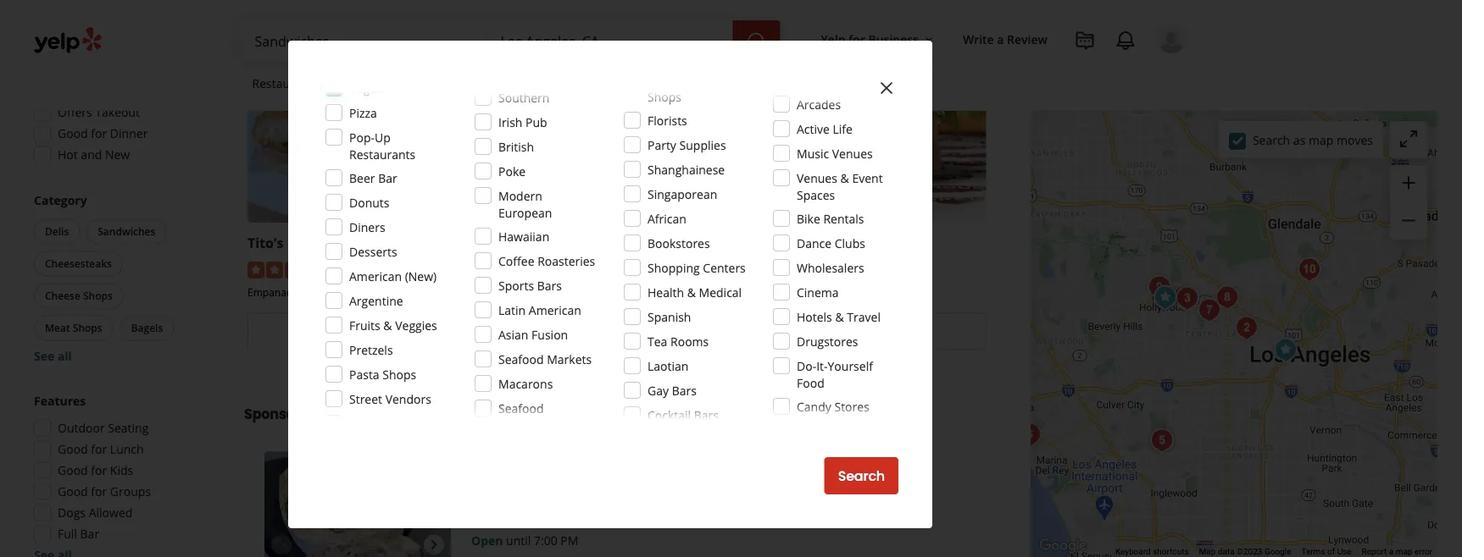 Task type: locate. For each thing, give the bounding box(es) containing it.
seafood up "macarons"
[[498, 351, 544, 367]]

1 vertical spatial map
[[1396, 547, 1412, 557]]

bar inside "search" dialog
[[378, 170, 397, 186]]

0 horizontal spatial sandwiches,
[[498, 286, 557, 300]]

services inside 'link'
[[531, 75, 576, 91]]

shops up vendors
[[382, 367, 416, 383]]

gay bars
[[648, 383, 697, 399]]

services right auto
[[531, 75, 576, 91]]

2 good from the top
[[58, 442, 88, 458]]

1 horizontal spatial ghost sando shop image
[[1148, 281, 1182, 315]]

map region
[[1013, 0, 1455, 558]]

1 horizontal spatial bar
[[378, 170, 397, 186]]

0 vertical spatial open until 7:00 pm
[[563, 351, 670, 367]]

active
[[797, 121, 830, 137]]

1 vertical spatial venues
[[797, 170, 837, 186]]

full
[[58, 526, 77, 542]]

bar
[[378, 170, 397, 186], [80, 526, 99, 542]]

american up argentine
[[349, 268, 402, 284]]

delis down category
[[45, 225, 69, 239]]

yelp for business button
[[814, 24, 942, 54]]

map for error
[[1396, 547, 1412, 557]]

for down offers takeout
[[91, 125, 107, 142]]

3.7 star rating image
[[749, 262, 840, 279]]

search left 'as'
[[1253, 132, 1290, 148]]

projects image
[[1075, 31, 1095, 51]]

pm for website
[[653, 351, 670, 367]]

user actions element
[[807, 21, 1210, 125]]

asian fusion
[[498, 327, 568, 343]]

for up good for kids
[[91, 442, 107, 458]]

group
[[29, 13, 210, 168], [1390, 165, 1427, 240], [31, 192, 210, 365], [29, 393, 210, 558]]

& right fruits
[[383, 317, 392, 334]]

business categories element
[[239, 61, 1187, 110]]

1 horizontal spatial delis
[[559, 286, 582, 300]]

now up pretzels
[[372, 323, 401, 342]]

0 vertical spatial search
[[1253, 132, 1290, 148]]

map for moves
[[1309, 132, 1333, 148]]

1 sandwiches, from the left
[[498, 286, 557, 300]]

seating
[[108, 420, 149, 436]]

1 horizontal spatial american
[[529, 302, 581, 318]]

travel
[[847, 309, 881, 325]]

business
[[868, 31, 919, 47]]

reviews) for order now
[[395, 261, 441, 277]]

seafood for seafood
[[498, 400, 544, 417]]

wax paper - los angeles image
[[1293, 253, 1326, 287]]

larchmont village wine spirits & cheese image
[[1192, 294, 1226, 328]]

spaces
[[797, 187, 835, 203]]

life
[[833, 121, 853, 137]]

0 horizontal spatial 7:00
[[534, 533, 557, 549]]

reviews) up health
[[643, 261, 689, 277]]

reviews) right (1.2k
[[395, 261, 441, 277]]

1 horizontal spatial sandwiches,
[[777, 286, 836, 300]]

shops right meat
[[73, 321, 102, 335]]

0 horizontal spatial bar
[[80, 526, 99, 542]]

slideshow element
[[264, 452, 451, 558]]

venues inside venues & event spaces
[[797, 170, 837, 186]]

1 vertical spatial food
[[797, 375, 824, 391]]

of
[[1327, 547, 1335, 557]]

0 vertical spatial venues
[[832, 145, 873, 161]]

firehouse subs link
[[749, 234, 851, 252]]

bar for full bar
[[80, 526, 99, 542]]

zoom out image
[[1398, 211, 1419, 231]]

sandwiches up cheesesteaks
[[98, 225, 155, 239]]

shops up florists
[[648, 89, 681, 105]]

bar right beer
[[378, 170, 397, 186]]

0 vertical spatial food
[[860, 286, 884, 300]]

restaurants down up
[[349, 146, 415, 162]]

group containing features
[[29, 393, 210, 558]]

delis down roasteries on the top of the page
[[559, 286, 582, 300]]

terms of use link
[[1301, 547, 1351, 557]]

good up dogs
[[58, 484, 88, 500]]

closes
[[319, 351, 356, 367]]

0 vertical spatial ghost sando shop image
[[1148, 281, 1182, 315]]

hotels & travel
[[797, 309, 881, 325]]

& right chocolatiers
[[719, 72, 728, 88]]

directions
[[848, 323, 914, 342]]

ghost sando shop image
[[1148, 281, 1182, 315], [264, 452, 451, 558]]

until for website
[[598, 351, 623, 367]]

0 vertical spatial seafood
[[498, 351, 544, 367]]

reviews)
[[395, 261, 441, 277], [643, 261, 689, 277], [887, 261, 933, 277]]

delis, sandwiches, fast food
[[749, 286, 884, 300]]

cinema
[[797, 284, 839, 300]]

stores
[[834, 399, 869, 415]]

services for auto services
[[531, 75, 576, 91]]

2 horizontal spatial until
[[849, 351, 874, 367]]

ghost sando shop link
[[498, 234, 620, 252]]

food down (53
[[860, 286, 884, 300]]

& for chocolatiers
[[719, 72, 728, 88]]

see
[[34, 348, 54, 364]]

good for good for kids
[[58, 463, 88, 479]]

1 services from the left
[[406, 75, 451, 91]]

error
[[1415, 547, 1432, 557]]

0 horizontal spatial delis
[[45, 225, 69, 239]]

for right yelp
[[849, 31, 865, 47]]

bars up cocktail bars
[[672, 383, 697, 399]]

0 vertical spatial restaurants
[[252, 75, 318, 91]]

bar for beer bar
[[378, 170, 397, 186]]

coffee roasteries
[[498, 253, 595, 269]]

shops for cheese shops
[[83, 289, 113, 303]]

good for good for dinner
[[58, 125, 88, 142]]

1 horizontal spatial restaurants
[[349, 146, 415, 162]]

map right 'as'
[[1309, 132, 1333, 148]]

yelp for business
[[821, 31, 919, 47]]

food down do-
[[797, 375, 824, 391]]

a for report
[[1389, 547, 1394, 557]]

up
[[375, 129, 390, 145]]

for down good for kids
[[91, 484, 107, 500]]

0 horizontal spatial now
[[91, 41, 117, 57]]

8:30
[[877, 351, 900, 367]]

write a review
[[963, 31, 1048, 47]]

1 horizontal spatial pm
[[653, 351, 670, 367]]

ghost sando shop
[[498, 234, 620, 252]]

2 seafood from the top
[[498, 400, 544, 417]]

sandwiches inside button
[[98, 225, 155, 239]]

& inside venues & event spaces
[[840, 170, 849, 186]]

features
[[34, 393, 86, 409]]

& down the shopping centers at the top of the page
[[687, 284, 696, 300]]

search down stores
[[838, 467, 885, 486]]

bars down coffee roasteries
[[537, 278, 562, 294]]

1 horizontal spatial now
[[372, 323, 401, 342]]

4 good from the top
[[58, 484, 88, 500]]

dance clubs
[[797, 235, 865, 251]]

3.7
[[847, 261, 864, 277]]

outdoor
[[58, 420, 105, 436]]

0 horizontal spatial a
[[997, 31, 1004, 47]]

groups
[[110, 484, 151, 500]]

delis
[[45, 225, 69, 239], [559, 286, 582, 300]]

category
[[34, 192, 87, 208]]

0 horizontal spatial search
[[838, 467, 885, 486]]

1 vertical spatial a
[[1389, 547, 1394, 557]]

donuts
[[349, 195, 389, 211]]

report a map error link
[[1362, 547, 1432, 557]]

pm
[[653, 351, 670, 367], [903, 351, 921, 367], [561, 533, 578, 549]]

search image
[[746, 31, 767, 52]]

1 seafood from the top
[[498, 351, 544, 367]]

1 vertical spatial delis
[[559, 286, 582, 300]]

hot
[[58, 147, 78, 163]]

street vendors
[[349, 391, 431, 407]]

shanghainese
[[648, 161, 725, 178]]

sandwiches, up latin american
[[498, 286, 557, 300]]

sandwiches, down 3.7 star rating image
[[777, 286, 836, 300]]

1 vertical spatial bars
[[672, 383, 697, 399]]

& for hotels
[[835, 309, 844, 325]]

1 horizontal spatial services
[[531, 75, 576, 91]]

0 vertical spatial bars
[[537, 278, 562, 294]]

open down view
[[563, 351, 595, 367]]

2 services from the left
[[531, 75, 576, 91]]

0 vertical spatial bar
[[378, 170, 397, 186]]

24 chevron down v2 image
[[322, 73, 342, 94]]

reviews) for view website
[[643, 261, 689, 277]]

good for dinner
[[58, 125, 148, 142]]

event
[[852, 170, 883, 186]]

dance
[[797, 235, 832, 251]]

venues down life
[[832, 145, 873, 161]]

get directions link
[[749, 313, 986, 351]]

2 horizontal spatial pm
[[903, 351, 921, 367]]

shops right the cheese
[[83, 289, 113, 303]]

write
[[963, 31, 994, 47]]

open down suggested
[[58, 41, 88, 57]]

good down outdoor
[[58, 442, 88, 458]]

bar down dogs allowed
[[80, 526, 99, 542]]

& for venues
[[840, 170, 849, 186]]

until down view website in the left bottom of the page
[[598, 351, 623, 367]]

bike
[[797, 211, 820, 227]]

1 horizontal spatial until
[[598, 351, 623, 367]]

veggies
[[395, 317, 437, 334]]

bagels
[[131, 321, 163, 335]]

food for delis, sandwiches, fast food
[[860, 286, 884, 300]]

0 horizontal spatial reviews)
[[395, 261, 441, 277]]

food for do-it-yourself food
[[797, 375, 824, 391]]

sandwiches,
[[498, 286, 557, 300], [777, 286, 836, 300]]

tito's market
[[247, 234, 336, 252]]

keyboard shortcuts
[[1115, 547, 1189, 557]]

0 horizontal spatial restaurants
[[252, 75, 318, 91]]

cocktail bars
[[648, 407, 719, 423]]

for for groups
[[91, 484, 107, 500]]

cheesesteaks
[[45, 257, 112, 271]]

a right report
[[1389, 547, 1394, 557]]

1 vertical spatial search
[[838, 467, 885, 486]]

3 good from the top
[[58, 463, 88, 479]]

order now
[[331, 323, 401, 342]]

food inside do-it-yourself food
[[797, 375, 824, 391]]

0 horizontal spatial food
[[797, 375, 824, 391]]

good for good for groups
[[58, 484, 88, 500]]

& inside chocolatiers & shops
[[719, 72, 728, 88]]

reviews) right (53
[[887, 261, 933, 277]]

0 horizontal spatial sandwiches
[[98, 225, 155, 239]]

1 vertical spatial bar
[[80, 526, 99, 542]]

1 reviews) from the left
[[395, 261, 441, 277]]

2 horizontal spatial reviews)
[[887, 261, 933, 277]]

latin
[[498, 302, 526, 318]]

sandwiches down american (new)
[[360, 286, 415, 300]]

all'antico vinaio image
[[1013, 418, 1047, 452]]

0 vertical spatial map
[[1309, 132, 1333, 148]]

1 horizontal spatial 7:00
[[626, 351, 649, 367]]

shops
[[648, 89, 681, 105], [83, 289, 113, 303], [73, 321, 102, 335], [382, 367, 416, 383]]

expand map image
[[1398, 129, 1419, 149]]

0 vertical spatial delis
[[45, 225, 69, 239]]

1 horizontal spatial sandwiches
[[360, 286, 415, 300]]

now down suggested
[[91, 41, 117, 57]]

food
[[860, 286, 884, 300], [797, 375, 824, 391]]

0 vertical spatial 7:00
[[626, 351, 649, 367]]

0 vertical spatial now
[[91, 41, 117, 57]]

map left error
[[1396, 547, 1412, 557]]

search inside button
[[838, 467, 885, 486]]

& for health
[[687, 284, 696, 300]]

bars right the "cocktail"
[[694, 407, 719, 423]]

services right the home
[[406, 75, 451, 91]]

spanish
[[648, 309, 691, 325]]

view website
[[572, 323, 661, 342]]

0 horizontal spatial services
[[406, 75, 451, 91]]

1 horizontal spatial search
[[1253, 132, 1290, 148]]

1 horizontal spatial a
[[1389, 547, 1394, 557]]

until left 8:30
[[849, 351, 874, 367]]

drugstores
[[797, 334, 858, 350]]

firehouse subs image
[[1269, 334, 1303, 367]]

0 vertical spatial sandwiches
[[98, 225, 155, 239]]

ggiata delicatessen image
[[1210, 281, 1244, 315]]

european
[[498, 205, 552, 221]]

bookstores
[[648, 235, 710, 251]]

oui melrose image
[[1170, 282, 1204, 316]]

cheese
[[45, 289, 80, 303]]

american
[[349, 268, 402, 284], [529, 302, 581, 318]]

until right the 'next' image
[[506, 533, 531, 549]]

map data ©2023 google
[[1199, 547, 1291, 557]]

a for write
[[997, 31, 1004, 47]]

poke
[[498, 163, 526, 179]]

venues up spaces
[[797, 170, 837, 186]]

1 vertical spatial sandwiches
[[360, 286, 415, 300]]

0 vertical spatial american
[[349, 268, 402, 284]]

1 horizontal spatial food
[[860, 286, 884, 300]]

use
[[1337, 547, 1351, 557]]

tea
[[648, 334, 667, 350]]

for for kids
[[91, 463, 107, 479]]

1 horizontal spatial map
[[1396, 547, 1412, 557]]

0 vertical spatial a
[[997, 31, 1004, 47]]

ghost
[[498, 234, 538, 252]]

1 vertical spatial restaurants
[[349, 146, 415, 162]]

None search field
[[241, 20, 784, 61]]

see all
[[34, 348, 72, 364]]

empanadas, argentine, sandwiches
[[247, 286, 415, 300]]

vegan
[[349, 80, 384, 96]]

1 vertical spatial american
[[529, 302, 581, 318]]

1 vertical spatial seafood
[[498, 400, 544, 417]]

1 horizontal spatial reviews)
[[643, 261, 689, 277]]

1 vertical spatial now
[[372, 323, 401, 342]]

now for open now
[[91, 41, 117, 57]]

until
[[598, 351, 623, 367], [849, 351, 874, 367], [506, 533, 531, 549]]

data
[[1218, 547, 1235, 557]]

0 horizontal spatial map
[[1309, 132, 1333, 148]]

good down good for lunch
[[58, 463, 88, 479]]

& left travel
[[835, 309, 844, 325]]

2 reviews) from the left
[[643, 261, 689, 277]]

until for directions
[[849, 351, 874, 367]]

restaurants left 24 chevron down v2 image
[[252, 75, 318, 91]]

seafood
[[498, 351, 544, 367], [498, 400, 544, 417]]

fast
[[838, 286, 858, 300]]

reviews) for get directions
[[887, 261, 933, 277]]

good down offers
[[58, 125, 88, 142]]

0 horizontal spatial ghost sando shop image
[[264, 452, 451, 558]]

bars for sports bars
[[537, 278, 562, 294]]

view
[[572, 323, 604, 342]]

for down good for lunch
[[91, 463, 107, 479]]

open right the 'next' image
[[471, 533, 503, 549]]

shopping centers
[[648, 260, 746, 276]]

seafood down "macarons"
[[498, 400, 544, 417]]

1 good from the top
[[58, 125, 88, 142]]

a right write
[[997, 31, 1004, 47]]

american down sandwiches, delis
[[529, 302, 581, 318]]

3 reviews) from the left
[[887, 261, 933, 277]]

©2023
[[1237, 547, 1262, 557]]

& left event
[[840, 170, 849, 186]]

2 vertical spatial bars
[[694, 407, 719, 423]]

for inside 'button'
[[849, 31, 865, 47]]



Task type: vqa. For each thing, say whether or not it's contained in the screenshot.
the middle 7:00 pm
no



Task type: describe. For each thing, give the bounding box(es) containing it.
open until 8:30 pm
[[814, 351, 921, 367]]

do-
[[797, 358, 816, 374]]

ggiata - west hollywood image
[[1142, 271, 1176, 305]]

for for dinner
[[91, 125, 107, 142]]

latin american
[[498, 302, 581, 318]]

and
[[81, 147, 102, 163]]

now for order now
[[372, 323, 401, 342]]

order now link
[[247, 313, 485, 351]]

1 vertical spatial open until 7:00 pm
[[471, 533, 578, 549]]

previous image
[[271, 535, 292, 556]]

firehouse
[[749, 234, 816, 252]]

ghost sando shop image
[[1148, 281, 1182, 315]]

offers takeout
[[58, 104, 140, 120]]

seafood markets
[[498, 351, 592, 367]]

report
[[1362, 547, 1387, 557]]

hot and new
[[58, 147, 130, 163]]

pm for directions
[[903, 351, 921, 367]]

sports
[[498, 278, 534, 294]]

coffee
[[498, 253, 534, 269]]

candy
[[797, 399, 831, 415]]

vendors
[[385, 391, 431, 407]]

good for good for lunch
[[58, 442, 88, 458]]

restaurants inside "search" dialog
[[349, 146, 415, 162]]

all about the bread image
[[1167, 281, 1201, 315]]

auto
[[502, 75, 528, 91]]

rentals
[[823, 211, 864, 227]]

pub
[[526, 114, 547, 130]]

website
[[607, 323, 661, 342]]

sandwiches button
[[87, 219, 166, 245]]

0 horizontal spatial american
[[349, 268, 402, 284]]

rooms
[[670, 334, 709, 350]]

seafood for seafood markets
[[498, 351, 544, 367]]

0 horizontal spatial until
[[506, 533, 531, 549]]

48
[[374, 351, 387, 367]]

mike's deli image
[[1145, 424, 1179, 458]]

write a review link
[[956, 24, 1054, 54]]

google
[[1264, 547, 1291, 557]]

new
[[105, 147, 130, 163]]

shops for meat shops
[[73, 321, 102, 335]]

4.3 star rating image
[[247, 262, 339, 279]]

search for search
[[838, 467, 885, 486]]

irish pub
[[498, 114, 547, 130]]

0 horizontal spatial pm
[[561, 533, 578, 549]]

african
[[648, 211, 686, 227]]

market
[[287, 234, 336, 252]]

notifications image
[[1115, 31, 1136, 51]]

results
[[320, 405, 370, 424]]

sandwiches, delis
[[498, 286, 582, 300]]

bars for gay bars
[[672, 383, 697, 399]]

search for search as map moves
[[1253, 132, 1290, 148]]

1 vertical spatial ghost sando shop image
[[264, 452, 451, 558]]

wholesalers
[[797, 260, 864, 276]]

delis inside button
[[45, 225, 69, 239]]

home services
[[369, 75, 451, 91]]

kids
[[110, 463, 133, 479]]

4.8 star rating image
[[498, 262, 590, 279]]

4.3
[[346, 261, 363, 277]]

firehouse subs
[[749, 234, 851, 252]]

gay
[[648, 383, 669, 399]]

pasta
[[349, 367, 379, 383]]

sports bars
[[498, 278, 562, 294]]

hawaiian
[[498, 228, 549, 245]]

good for lunch
[[58, 442, 144, 458]]

pizza
[[349, 105, 377, 121]]

review
[[1007, 31, 1048, 47]]

southern
[[498, 89, 550, 106]]

brothers sandwich shop image
[[1230, 311, 1264, 345]]

asian
[[498, 327, 528, 343]]

chocolatiers & shops
[[648, 72, 728, 105]]

close image
[[876, 78, 897, 98]]

venues & event spaces
[[797, 170, 883, 203]]

bike rentals
[[797, 211, 864, 227]]

laotian
[[648, 358, 689, 374]]

mike's deli image
[[1145, 424, 1179, 458]]

(1.2k
[[366, 261, 392, 277]]

auto services
[[502, 75, 576, 91]]

& for fruits
[[383, 317, 392, 334]]

4.8 (288 reviews)
[[597, 261, 689, 277]]

group containing category
[[31, 192, 210, 365]]

cheese shops button
[[34, 284, 124, 309]]

health & medical
[[648, 284, 742, 300]]

lunch
[[110, 442, 144, 458]]

keyboard shortcuts button
[[1115, 546, 1189, 558]]

bars for cocktail bars
[[694, 407, 719, 423]]

for for business
[[849, 31, 865, 47]]

search dialog
[[0, 0, 1462, 558]]

group containing suggested
[[29, 13, 210, 168]]

shop
[[587, 234, 620, 252]]

pop-
[[349, 129, 375, 145]]

restaurants inside 'business categories' element
[[252, 75, 318, 91]]

pop-up restaurants
[[349, 129, 415, 162]]

shops for pasta shops
[[382, 367, 416, 383]]

shopping
[[648, 260, 700, 276]]

google image
[[1035, 536, 1091, 558]]

full bar
[[58, 526, 99, 542]]

more link
[[613, 61, 693, 110]]

search button
[[824, 458, 898, 495]]

cheese shops
[[45, 289, 113, 303]]

open down drugstores at right bottom
[[814, 351, 846, 367]]

(53
[[867, 261, 884, 277]]

next image
[[424, 535, 444, 556]]

british
[[498, 139, 534, 155]]

all
[[58, 348, 72, 364]]

auto services link
[[488, 61, 613, 110]]

shops inside chocolatiers & shops
[[648, 89, 681, 105]]

home services link
[[356, 61, 488, 110]]

report a map error
[[1362, 547, 1432, 557]]

1 vertical spatial 7:00
[[534, 533, 557, 549]]

music
[[797, 145, 829, 161]]

2 sandwiches, from the left
[[777, 286, 836, 300]]

dogs allowed
[[58, 505, 133, 521]]

map
[[1199, 547, 1216, 557]]

(288
[[616, 261, 640, 277]]

services for home services
[[406, 75, 451, 91]]

zoom in image
[[1398, 173, 1419, 193]]

party
[[648, 137, 676, 153]]

subs
[[819, 234, 851, 252]]

allowed
[[89, 505, 133, 521]]

16 chevron down v2 image
[[922, 33, 936, 46]]

4.3 (1.2k reviews)
[[346, 261, 441, 277]]

for for lunch
[[91, 442, 107, 458]]



